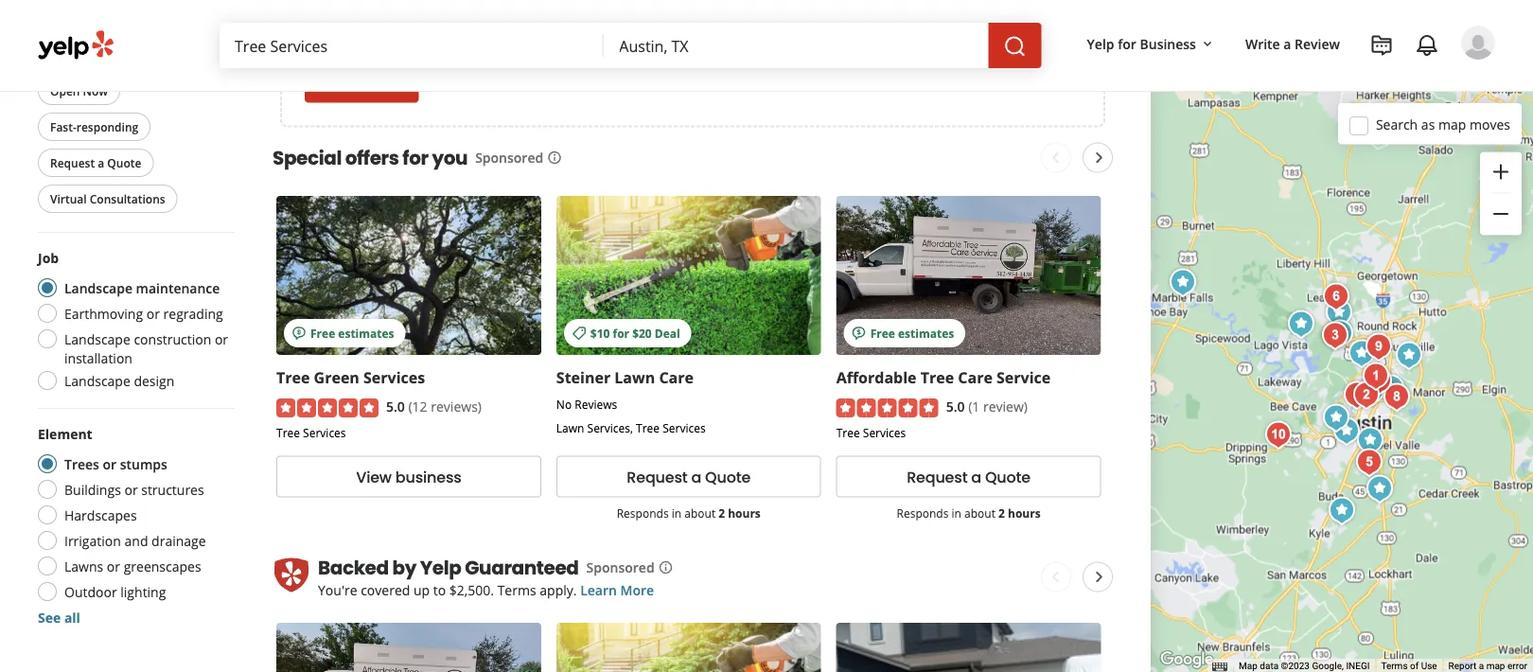 Task type: locate. For each thing, give the bounding box(es) containing it.
apply.
[[540, 581, 577, 599]]

5 star rating image down affordable
[[836, 398, 939, 417]]

good guys tree service image
[[1317, 317, 1354, 354]]

free
[[310, 325, 335, 340], [870, 325, 895, 340]]

0 vertical spatial sponsored
[[475, 149, 543, 166]]

1 none field from the left
[[235, 35, 589, 56]]

request a quote button down (1
[[836, 455, 1101, 497]]

for left you
[[403, 144, 428, 171]]

1 horizontal spatial request a quote button
[[556, 455, 821, 497]]

sponsored up learn more link
[[586, 558, 655, 576]]

estimates up affordable tree care service
[[898, 325, 954, 340]]

job
[[38, 248, 59, 266]]

care down the deal on the left of page
[[659, 367, 694, 387]]

1 in from the left
[[672, 504, 682, 520]]

0 vertical spatial terms
[[497, 581, 536, 599]]

2 option group from the top
[[32, 424, 235, 627]]

ruby a. image
[[1461, 26, 1495, 60]]

error
[[1508, 660, 1528, 672]]

request down services,
[[627, 465, 688, 487]]

1 horizontal spatial for
[[613, 325, 629, 340]]

group containing yelp guaranteed
[[34, 9, 235, 217]]

5.0
[[386, 396, 405, 414], [946, 396, 965, 414]]

2 horizontal spatial for
[[1118, 35, 1137, 53]]

option group containing job
[[32, 248, 235, 396]]

2 landscape from the top
[[64, 330, 130, 348]]

view business
[[356, 465, 461, 487]]

about
[[348, 12, 384, 30], [685, 504, 716, 520], [965, 504, 996, 520]]

2 2 from the left
[[999, 504, 1005, 520]]

for for $10
[[613, 325, 629, 340]]

none field the find
[[235, 35, 589, 56]]

outdoor lighting
[[64, 583, 166, 601]]

for right '$10'
[[613, 325, 629, 340]]

map for error
[[1487, 660, 1505, 672]]

lighting
[[120, 583, 166, 601]]

free estimates for tree
[[870, 325, 954, 340]]

affordable tree care service image
[[1361, 470, 1399, 508]]

0 vertical spatial and
[[466, 12, 489, 30]]

free estimates for green
[[310, 325, 394, 340]]

2 horizontal spatial request a quote button
[[836, 455, 1101, 497]]

0 horizontal spatial in
[[672, 504, 682, 520]]

tree inside steiner lawn care no reviews lawn services, tree services
[[636, 419, 660, 435]]

quote inside the tree services request a quote
[[985, 465, 1031, 487]]

responds for reviews
[[617, 504, 669, 520]]

request a quote button
[[38, 149, 154, 177], [556, 455, 821, 497], [836, 455, 1101, 497]]

5.0 for services
[[386, 396, 405, 414]]

request a quote down 'fast-responding' button
[[50, 155, 141, 170]]

request a quote inside group
[[50, 155, 141, 170]]

hours for request
[[1008, 504, 1041, 520]]

1 free estimates from the left
[[310, 325, 394, 340]]

1 horizontal spatial in
[[952, 504, 962, 520]]

tree left green on the left
[[276, 367, 310, 387]]

tree down affordable
[[836, 424, 860, 440]]

0 horizontal spatial quote
[[107, 155, 141, 170]]

0 horizontal spatial 5 star rating image
[[276, 398, 379, 417]]

2 none field from the left
[[619, 35, 974, 56]]

0 horizontal spatial terms
[[497, 581, 536, 599]]

tell
[[305, 12, 326, 30]]

care up (1
[[958, 367, 993, 387]]

sponsored for backed by yelp guaranteed
[[586, 558, 655, 576]]

1 horizontal spatial care
[[958, 367, 993, 387]]

or down landscape maintenance
[[146, 304, 160, 322]]

more
[[620, 581, 654, 599]]

services up (12
[[363, 367, 425, 387]]

0 horizontal spatial responds in about 2 hours
[[617, 504, 761, 520]]

3 landscape from the top
[[64, 371, 130, 389]]

outdoor
[[64, 583, 117, 601]]

get
[[493, 12, 512, 30]]

deal
[[655, 325, 680, 340]]

0 vertical spatial for
[[1118, 35, 1137, 53]]

1 care from the left
[[659, 367, 694, 387]]

yelp inside 'user actions' element
[[1087, 35, 1115, 53]]

fast-responding button
[[38, 113, 151, 141]]

5 star rating image for affordable
[[836, 398, 939, 417]]

map right as
[[1439, 115, 1466, 133]]

learn more link
[[580, 581, 654, 599]]

2 hours from the left
[[1008, 504, 1041, 520]]

savatree - central texas tree care image
[[1321, 315, 1359, 353]]

5.0 (12 reviews)
[[386, 396, 482, 414]]

tree green services image
[[1353, 372, 1390, 410]]

for
[[1118, 35, 1137, 53], [403, 144, 428, 171], [613, 325, 629, 340]]

5.0 left (12
[[386, 396, 405, 414]]

steiner lawn care link
[[556, 367, 694, 387]]

1 horizontal spatial 2
[[999, 504, 1005, 520]]

2 care from the left
[[958, 367, 993, 387]]

next image
[[1088, 565, 1111, 588]]

1 horizontal spatial 5 star rating image
[[836, 398, 939, 417]]

affordable tree care service
[[836, 367, 1051, 387]]

1 horizontal spatial hours
[[1008, 504, 1041, 520]]

0 vertical spatial option group
[[32, 248, 235, 396]]

1 horizontal spatial map
[[1487, 660, 1505, 672]]

hours for care
[[728, 504, 761, 520]]

capitol tree care image
[[1360, 328, 1398, 366]]

0 vertical spatial 16 info v2 image
[[547, 150, 562, 165]]

group
[[34, 9, 235, 217], [1480, 152, 1522, 235]]

responds in about 2 hours up more
[[617, 504, 761, 520]]

0 horizontal spatial sponsored
[[475, 149, 543, 166]]

2 horizontal spatial about
[[965, 504, 996, 520]]

1 free estimates link from the left
[[276, 195, 541, 354]]

1 horizontal spatial 5.0
[[946, 396, 965, 414]]

map left error
[[1487, 660, 1505, 672]]

$10
[[590, 325, 610, 340]]

or right trees
[[103, 455, 117, 473]]

(1
[[968, 396, 980, 414]]

2 free estimates link from the left
[[836, 195, 1101, 354]]

hardscapes
[[64, 506, 137, 524]]

austin beautiful trees image
[[1338, 376, 1376, 414]]

silver tree image
[[1360, 362, 1398, 400]]

1 hours from the left
[[728, 504, 761, 520]]

help
[[516, 12, 543, 30]]

2 5 star rating image from the left
[[836, 398, 939, 417]]

2 estimates from the left
[[898, 325, 954, 340]]

2 horizontal spatial request
[[907, 465, 968, 487]]

tree right services,
[[636, 419, 660, 435]]

1 2 from the left
[[719, 504, 725, 520]]

lawn down $10 for $20 deal
[[615, 367, 655, 387]]

Find text field
[[235, 35, 589, 56]]

2 vertical spatial landscape
[[64, 371, 130, 389]]

None search field
[[220, 23, 1045, 68]]

1 vertical spatial landscape
[[64, 330, 130, 348]]

free estimates link for services
[[276, 195, 541, 354]]

review)
[[983, 396, 1028, 414]]

1 responds in about 2 hours from the left
[[617, 504, 761, 520]]

request down 5.0 (1 review)
[[907, 465, 968, 487]]

0 horizontal spatial about
[[348, 12, 384, 30]]

1 horizontal spatial none field
[[619, 35, 974, 56]]

free for tree
[[310, 325, 335, 340]]

services down affordable
[[863, 424, 906, 440]]

1 horizontal spatial responds
[[897, 504, 949, 520]]

0 vertical spatial lawn
[[615, 367, 655, 387]]

care inside steiner lawn care no reviews lawn services, tree services
[[659, 367, 694, 387]]

2 responds in about 2 hours from the left
[[897, 504, 1041, 520]]

1 horizontal spatial estimates
[[898, 325, 954, 340]]

0 horizontal spatial for
[[403, 144, 428, 171]]

and up lawns or greenscapes
[[124, 531, 148, 549]]

yelp
[[1087, 35, 1115, 53], [73, 46, 96, 62]]

tree inside the tree services request a quote
[[836, 424, 860, 440]]

landscape up earthmoving
[[64, 279, 132, 297]]

user actions element
[[1072, 24, 1522, 140]]

landscape up installation
[[64, 330, 130, 348]]

free estimates right 16 free estimates v2 image on the right
[[870, 325, 954, 340]]

services right services,
[[663, 419, 706, 435]]

1 vertical spatial 16 info v2 image
[[658, 560, 674, 575]]

1 vertical spatial terms
[[1381, 660, 1408, 672]]

5 star rating image
[[276, 398, 379, 417], [836, 398, 939, 417]]

2 horizontal spatial quote
[[985, 465, 1031, 487]]

responds up more
[[617, 504, 669, 520]]

2 free from the left
[[870, 325, 895, 340]]

1 horizontal spatial free
[[870, 325, 895, 340]]

your
[[387, 12, 416, 30]]

2 in from the left
[[952, 504, 962, 520]]

1 horizontal spatial 16 info v2 image
[[658, 560, 674, 575]]

terms left the of
[[1381, 660, 1408, 672]]

steiner lawn care image
[[1317, 317, 1354, 354]]

0 horizontal spatial care
[[659, 367, 694, 387]]

tree for tree services request a quote
[[836, 424, 860, 440]]

2 free estimates from the left
[[870, 325, 954, 340]]

tree down tree green services link
[[276, 424, 300, 440]]

1 horizontal spatial free estimates
[[870, 325, 954, 340]]

1 5 star rating image from the left
[[276, 398, 379, 417]]

0 horizontal spatial estimates
[[338, 325, 394, 340]]

aaron's tree service image
[[1357, 357, 1395, 395]]

request
[[50, 155, 95, 170], [627, 465, 688, 487], [907, 465, 968, 487]]

0 vertical spatial request a quote
[[50, 155, 141, 170]]

16 chevron down v2 image
[[1200, 37, 1215, 52]]

1 landscape from the top
[[64, 279, 132, 297]]

in
[[672, 504, 682, 520], [952, 504, 962, 520]]

5.0 left (1
[[946, 396, 965, 414]]

trees
[[64, 455, 99, 473]]

or up outdoor lighting
[[107, 557, 120, 575]]

get started button
[[305, 61, 419, 103]]

for left business
[[1118, 35, 1137, 53]]

1 vertical spatial and
[[124, 531, 148, 549]]

0 horizontal spatial map
[[1439, 115, 1466, 133]]

tree
[[276, 367, 310, 387], [921, 367, 954, 387], [636, 419, 660, 435], [276, 424, 300, 440], [836, 424, 860, 440]]

0 horizontal spatial request a quote
[[50, 155, 141, 170]]

1 vertical spatial request a quote
[[627, 465, 751, 487]]

responds in about 2 hours down the tree services request a quote
[[897, 504, 1041, 520]]

0 horizontal spatial none field
[[235, 35, 589, 56]]

see all button
[[38, 608, 80, 626]]

for inside $10 for $20 deal link
[[613, 325, 629, 340]]

1 5.0 from the left
[[386, 396, 405, 414]]

review
[[1295, 35, 1340, 53]]

open now
[[50, 83, 108, 98]]

None field
[[235, 35, 589, 56], [619, 35, 974, 56]]

1 vertical spatial lawn
[[556, 419, 584, 435]]

0 horizontal spatial yelp
[[73, 46, 96, 62]]

0 horizontal spatial 16 info v2 image
[[547, 150, 562, 165]]

0 horizontal spatial group
[[34, 9, 235, 217]]

request up the virtual
[[50, 155, 95, 170]]

0 horizontal spatial free
[[310, 325, 335, 340]]

for inside the yelp for business button
[[1118, 35, 1137, 53]]

landscape inside the "landscape construction or installation"
[[64, 330, 130, 348]]

terms of use link
[[1381, 660, 1437, 672]]

1 responds from the left
[[617, 504, 669, 520]]

yelp left business
[[1087, 35, 1115, 53]]

up
[[414, 581, 430, 599]]

1 horizontal spatial about
[[685, 504, 716, 520]]

services,
[[587, 419, 633, 435]]

report
[[1449, 660, 1477, 672]]

or inside the "landscape construction or installation"
[[215, 330, 228, 348]]

1 estimates from the left
[[338, 325, 394, 340]]

0 horizontal spatial request
[[50, 155, 95, 170]]

0 vertical spatial landscape
[[64, 279, 132, 297]]

1 option group from the top
[[32, 248, 235, 396]]

0 horizontal spatial hours
[[728, 504, 761, 520]]

tree green services link
[[276, 367, 425, 387]]

or down stumps
[[124, 480, 138, 498]]

0 horizontal spatial free estimates link
[[276, 195, 541, 354]]

estimates up tree green services
[[338, 325, 394, 340]]

1 horizontal spatial free estimates link
[[836, 195, 1101, 354]]

free right 16 free estimates v2 icon
[[310, 325, 335, 340]]

1 vertical spatial for
[[403, 144, 428, 171]]

responds
[[617, 504, 669, 520], [897, 504, 949, 520]]

notifications image
[[1416, 34, 1439, 57]]

search
[[1376, 115, 1418, 133]]

2 5.0 from the left
[[946, 396, 965, 414]]

1 horizontal spatial responds in about 2 hours
[[897, 504, 1041, 520]]

special offers for you
[[273, 144, 468, 171]]

option group containing element
[[32, 424, 235, 627]]

2
[[719, 504, 725, 520], [999, 504, 1005, 520]]

none field the near
[[619, 35, 974, 56]]

ayron brooks landscaping and excavation image
[[1164, 264, 1202, 301]]

and left the get
[[466, 12, 489, 30]]

or down regrading
[[215, 330, 228, 348]]

2 responds from the left
[[897, 504, 949, 520]]

1 horizontal spatial yelp
[[1087, 35, 1115, 53]]

0 horizontal spatial 2
[[719, 504, 725, 520]]

request a quote down services,
[[627, 465, 751, 487]]

0 horizontal spatial 5.0
[[386, 396, 405, 414]]

abraham's roofing and tree trimming image
[[1282, 305, 1320, 343]]

sponsored right you
[[475, 149, 543, 166]]

care
[[659, 367, 694, 387], [958, 367, 993, 387]]

1 vertical spatial sponsored
[[586, 558, 655, 576]]

regrading
[[163, 304, 223, 322]]

us
[[330, 12, 344, 30]]

sponsored
[[475, 149, 543, 166], [586, 558, 655, 576]]

free right 16 free estimates v2 image on the right
[[870, 325, 895, 340]]

1 horizontal spatial and
[[466, 12, 489, 30]]

16 info v2 image for special offers for you
[[547, 150, 562, 165]]

2 for request
[[999, 504, 1005, 520]]

maintenance
[[136, 279, 220, 297]]

fast-responding
[[50, 119, 138, 134]]

1 horizontal spatial request
[[627, 465, 688, 487]]

steiner
[[556, 367, 611, 387]]

previous image
[[1044, 565, 1067, 588]]

1 vertical spatial option group
[[32, 424, 235, 627]]

request a quote button for no
[[556, 455, 821, 497]]

view business link
[[276, 455, 541, 497]]

landscape down installation
[[64, 371, 130, 389]]

0 vertical spatial map
[[1439, 115, 1466, 133]]

request a quote button down services,
[[556, 455, 821, 497]]

yelp inside group
[[73, 46, 96, 62]]

inegi
[[1346, 660, 1370, 672]]

0 horizontal spatial free estimates
[[310, 325, 394, 340]]

affordable
[[836, 367, 917, 387]]

open
[[50, 83, 80, 98]]

free estimates link
[[276, 195, 541, 354], [836, 195, 1101, 354]]

free price estimates from local tree services professionals image
[[941, 0, 1036, 68]]

0 horizontal spatial responds
[[617, 504, 669, 520]]

terms
[[497, 581, 536, 599], [1381, 660, 1408, 672]]

started
[[350, 71, 403, 93]]

estimates for green
[[338, 325, 394, 340]]

free estimates up tree green services
[[310, 325, 394, 340]]

backed
[[318, 554, 389, 580]]

search as map moves
[[1376, 115, 1511, 133]]

1 free from the left
[[310, 325, 335, 340]]

2 vertical spatial for
[[613, 325, 629, 340]]

1 vertical spatial map
[[1487, 660, 1505, 672]]

5 star rating image up tree services
[[276, 398, 379, 417]]

tree tx services image
[[1348, 376, 1386, 414]]

option group
[[32, 248, 235, 396], [32, 424, 235, 627]]

1 horizontal spatial sponsored
[[586, 558, 655, 576]]

16 info v2 image
[[547, 150, 562, 165], [658, 560, 674, 575]]

request a quote button down 'fast-responding' button
[[38, 149, 154, 177]]

1 horizontal spatial terms
[[1381, 660, 1408, 672]]

responds in about 2 hours for quote
[[897, 504, 1041, 520]]

yelp right "16 yelp guaranteed v2" image
[[73, 46, 96, 62]]

responds in about 2 hours
[[617, 504, 761, 520], [897, 504, 1041, 520]]

responds down the tree services request a quote
[[897, 504, 949, 520]]

terms down yelp guaranteed
[[497, 581, 536, 599]]

lawn down "no"
[[556, 419, 584, 435]]

get started
[[320, 71, 403, 93]]

free estimates
[[310, 325, 394, 340], [870, 325, 954, 340]]



Task type: vqa. For each thing, say whether or not it's contained in the screenshot.
QUOTE
yes



Task type: describe. For each thing, give the bounding box(es) containing it.
map for moves
[[1439, 115, 1466, 133]]

Near text field
[[619, 35, 974, 56]]

keyboard shortcuts image
[[1213, 662, 1228, 671]]

zoom in image
[[1490, 160, 1512, 183]]

for for yelp
[[1118, 35, 1137, 53]]

$20
[[632, 325, 652, 340]]

care for tree
[[958, 367, 993, 387]]

yelp guaranteed
[[73, 46, 165, 62]]

or for greenscapes
[[107, 557, 120, 575]]

free for affordable
[[870, 325, 895, 340]]

write a review
[[1246, 35, 1340, 53]]

virtual consultations
[[50, 191, 165, 206]]

reviews)
[[431, 396, 482, 414]]

design
[[134, 371, 174, 389]]

google image
[[1156, 647, 1218, 672]]

or for structures
[[124, 480, 138, 498]]

1 horizontal spatial request a quote
[[627, 465, 751, 487]]

request inside the tree services request a quote
[[907, 465, 968, 487]]

0 horizontal spatial and
[[124, 531, 148, 549]]

yelp guaranteed button
[[38, 39, 177, 69]]

about for care
[[685, 504, 716, 520]]

yelp for yelp for business
[[1087, 35, 1115, 53]]

1 horizontal spatial lawn
[[615, 367, 655, 387]]

steiner lawn care no reviews lawn services, tree services
[[556, 367, 706, 435]]

tree for tree green services
[[276, 367, 310, 387]]

estimates for tree
[[898, 325, 954, 340]]

data
[[1260, 660, 1279, 672]]

backed by yelp guaranteed
[[318, 554, 579, 580]]

business
[[395, 465, 461, 487]]

tree for tree services
[[276, 424, 300, 440]]

(12
[[408, 396, 427, 414]]

tree green services
[[276, 367, 425, 387]]

request inside group
[[50, 155, 95, 170]]

drainage
[[152, 531, 206, 549]]

sponsored
[[580, 12, 646, 30]]

construction
[[134, 330, 211, 348]]

responds in about 2 hours for reviews
[[617, 504, 761, 520]]

services inside the tree services request a quote
[[863, 424, 906, 440]]

google,
[[1312, 660, 1344, 672]]

buildings or structures
[[64, 480, 204, 498]]

jw tree & land service image
[[1343, 335, 1381, 372]]

martnz construction service image
[[1318, 399, 1355, 437]]

as
[[1421, 115, 1435, 133]]

you're covered up to $2,500. terms apply. learn more
[[318, 581, 654, 599]]

precision tree service image
[[1372, 370, 1410, 407]]

affordable tree care service link
[[836, 367, 1051, 387]]

joe's tree care image
[[1378, 378, 1416, 416]]

open now button
[[38, 77, 120, 105]]

tree services request a quote
[[836, 424, 1031, 487]]

offers
[[345, 144, 399, 171]]

installation
[[64, 349, 132, 367]]

fast-
[[50, 119, 76, 134]]

special
[[273, 144, 342, 171]]

green
[[314, 367, 360, 387]]

businesses.
[[649, 12, 720, 30]]

5.0 for care
[[946, 396, 965, 414]]

tell us about your project and get help from sponsored businesses.
[[305, 12, 720, 30]]

lawns
[[64, 557, 103, 575]]

landscape for landscape construction or installation
[[64, 330, 130, 348]]

yelp for business button
[[1080, 26, 1223, 61]]

in for quote
[[952, 504, 962, 520]]

map region
[[1126, 0, 1533, 672]]

you're
[[318, 581, 357, 599]]

sponsored for special offers for you
[[475, 149, 543, 166]]

yelp for yelp guaranteed
[[73, 46, 96, 62]]

about for request
[[965, 504, 996, 520]]

use
[[1421, 660, 1437, 672]]

request a quote button for a
[[836, 455, 1101, 497]]

business
[[1140, 35, 1196, 53]]

a inside the tree services request a quote
[[971, 465, 982, 487]]

buildings
[[64, 480, 121, 498]]

map
[[1239, 660, 1258, 672]]

covered
[[361, 581, 410, 599]]

quote inside group
[[107, 155, 141, 170]]

16 free estimates v2 image
[[852, 325, 867, 340]]

earthmoving or regrading
[[64, 304, 223, 322]]

see all
[[38, 608, 80, 626]]

16 deal v2 image
[[572, 325, 587, 340]]

projects image
[[1371, 34, 1393, 57]]

now
[[83, 83, 108, 98]]

responds for quote
[[897, 504, 949, 520]]

2 for care
[[719, 504, 725, 520]]

austin tree surgeons image
[[1260, 416, 1298, 454]]

©2023
[[1281, 660, 1310, 672]]

irrigation
[[64, 531, 121, 549]]

yelp for business
[[1087, 35, 1196, 53]]

no
[[556, 396, 572, 412]]

mike's tree service image
[[1318, 278, 1355, 316]]

landscape design
[[64, 371, 174, 389]]

to
[[433, 581, 446, 599]]

0 horizontal spatial lawn
[[556, 419, 584, 435]]

all
[[64, 608, 80, 626]]

$2,500.
[[449, 581, 494, 599]]

a inside group
[[98, 155, 104, 170]]

zoom out image
[[1490, 203, 1512, 225]]

tree time image
[[1328, 412, 1366, 450]]

consultations
[[90, 191, 165, 206]]

next image
[[1088, 146, 1111, 169]]

responding
[[76, 119, 138, 134]]

lawns or greenscapes
[[64, 557, 201, 575]]

map data ©2023 google, inegi
[[1239, 660, 1370, 672]]

tree up 5.0 (1 review)
[[921, 367, 954, 387]]

element
[[38, 424, 92, 442]]

landscape for landscape maintenance
[[64, 279, 132, 297]]

get
[[320, 71, 346, 93]]

sanchez's tree service image
[[1351, 443, 1388, 481]]

tree services
[[276, 424, 346, 440]]

16 yelp guaranteed v2 image
[[50, 47, 65, 62]]

care for lawn
[[659, 367, 694, 387]]

in for reviews
[[672, 504, 682, 520]]

view
[[356, 465, 392, 487]]

or for stumps
[[103, 455, 117, 473]]

1 horizontal spatial group
[[1480, 152, 1522, 235]]

or for regrading
[[146, 304, 160, 322]]

irrigation and drainage
[[64, 531, 206, 549]]

5.0 (1 review)
[[946, 396, 1028, 414]]

aj tree services austin image
[[1323, 492, 1361, 530]]

bryan's premium lawn & tree care image
[[1320, 294, 1358, 332]]

5 star rating image for tree
[[276, 398, 379, 417]]

16 info v2 image for backed by yelp guaranteed
[[658, 560, 674, 575]]

1 horizontal spatial quote
[[705, 465, 751, 487]]

free estimates link for care
[[836, 195, 1101, 354]]

virtual
[[50, 191, 87, 206]]

from
[[546, 12, 576, 30]]

0 horizontal spatial request a quote button
[[38, 149, 154, 177]]

jose tree service image
[[1352, 422, 1389, 460]]

by
[[392, 554, 416, 580]]

write
[[1246, 35, 1280, 53]]

previous image
[[1044, 146, 1067, 169]]

virtual consultations button
[[38, 185, 178, 213]]

phillips trio tree service image
[[1390, 336, 1428, 374]]

landscape construction or installation
[[64, 330, 228, 367]]

earthmoving
[[64, 304, 143, 322]]

learn
[[580, 581, 617, 599]]

stumps
[[120, 455, 167, 473]]

16 free estimates v2 image
[[292, 325, 307, 340]]

trees or stumps
[[64, 455, 167, 473]]

landscape for landscape design
[[64, 371, 130, 389]]

structures
[[141, 480, 204, 498]]

see
[[38, 608, 61, 626]]

terms of use
[[1381, 660, 1437, 672]]

you
[[432, 144, 468, 171]]

services down green on the left
[[303, 424, 346, 440]]

$10 for $20 deal
[[590, 325, 680, 340]]

landscape maintenance
[[64, 279, 220, 297]]

services inside steiner lawn care no reviews lawn services, tree services
[[663, 419, 706, 435]]

search image
[[1004, 35, 1027, 58]]



